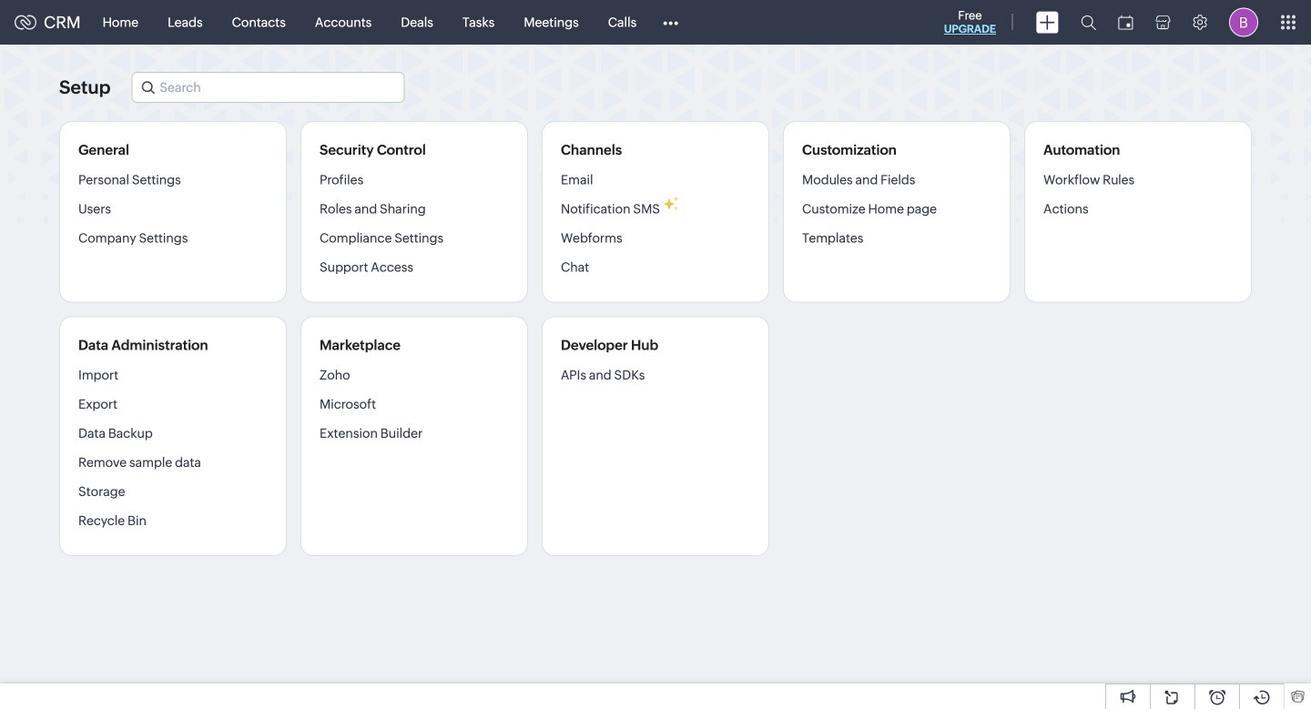 Task type: locate. For each thing, give the bounding box(es) containing it.
logo image
[[15, 15, 36, 30]]

calendar image
[[1119, 15, 1134, 30]]

profile element
[[1219, 0, 1270, 44]]

search image
[[1081, 15, 1097, 30]]

None field
[[132, 72, 405, 103]]



Task type: describe. For each thing, give the bounding box(es) containing it.
Search text field
[[132, 73, 404, 102]]

create menu image
[[1037, 11, 1059, 33]]

profile image
[[1230, 8, 1259, 37]]

create menu element
[[1026, 0, 1070, 44]]

Other Modules field
[[652, 8, 691, 37]]

search element
[[1070, 0, 1108, 45]]



